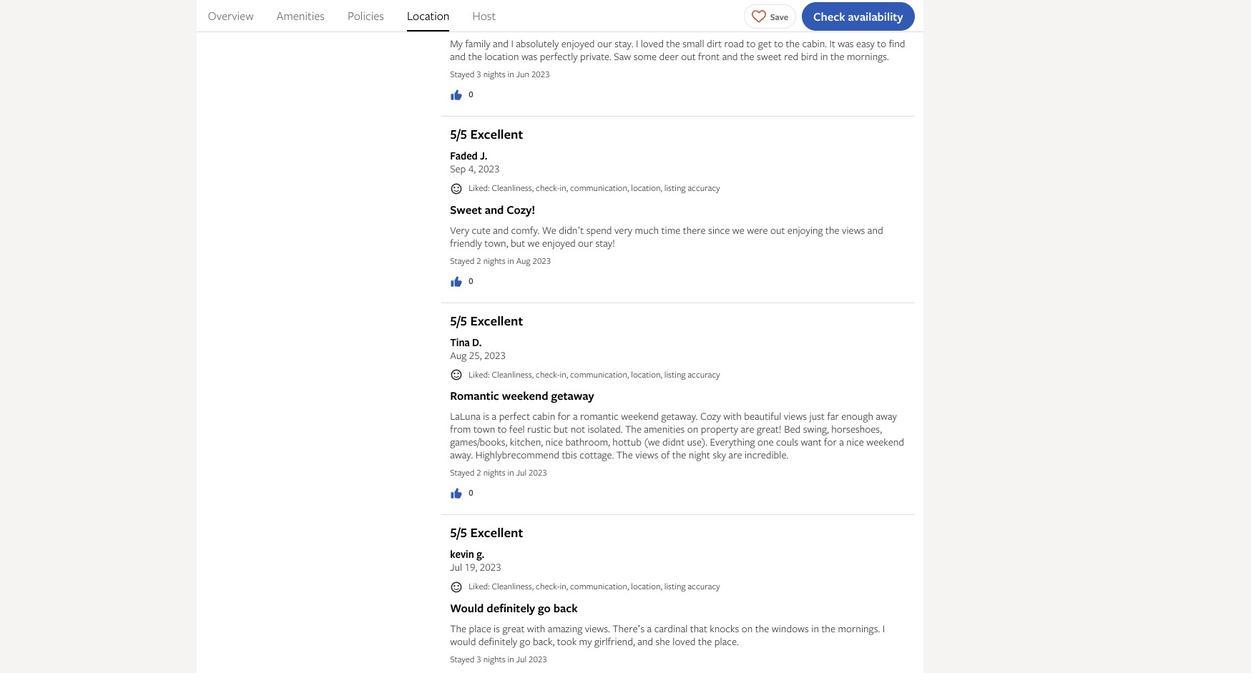 Task type: describe. For each thing, give the bounding box(es) containing it.
policies
[[348, 8, 384, 24]]

loved inside peaceful my family and i absolutely enjoyed our stay. i loved the small dirt road to get to the cabin. it was easy to find and the location was perfectly private. saw some deer out front and the sweet red bird in the mornings.
[[641, 37, 664, 50]]

our inside sweet and cozy! very cute and comfy. we didn't spend very much time there since we were out enjoying the views and friendly town, but we enjoyed our stay!
[[578, 236, 593, 249]]

0 vertical spatial go
[[538, 600, 551, 616]]

0 button for sweet
[[450, 274, 473, 288]]

away
[[876, 409, 897, 423]]

d.
[[472, 335, 482, 349]]

3 liked: from the top
[[469, 580, 490, 593]]

small image
[[450, 581, 463, 594]]

overview
[[208, 8, 254, 24]]

1 vertical spatial definitely
[[479, 634, 517, 648]]

overview link
[[208, 0, 254, 31]]

host link
[[473, 0, 496, 31]]

loved inside would definitely go back the place is great with amazing views. there's a cardinal that knocks on the windows in the mornings. i would definitely go back, took my girlfriend, and she loved the place. stayed 3 nights in jul 2023
[[673, 634, 696, 648]]

romantic
[[580, 409, 619, 423]]

just
[[810, 409, 825, 423]]

stayed inside would definitely go back the place is great with amazing views. there's a cardinal that knocks on the windows in the mornings. i would definitely go back, took my girlfriend, and she loved the place. stayed 3 nights in jul 2023
[[450, 653, 475, 665]]

out inside peaceful my family and i absolutely enjoyed our stay. i loved the small dirt road to get to the cabin. it was easy to find and the location was perfectly private. saw some deer out front and the sweet red bird in the mornings.
[[681, 49, 696, 63]]

0 horizontal spatial i
[[511, 37, 514, 50]]

19,
[[465, 560, 477, 574]]

bird
[[801, 49, 818, 63]]

we
[[542, 223, 557, 237]]

the inside sweet and cozy! very cute and comfy. we didn't spend very much time there since we were out enjoying the views and friendly town, but we enjoyed our stay!
[[826, 223, 840, 237]]

with inside romantic weekend getaway laluna is a perfect cabin for a romantic weekend getaway. cozy with beautiful views just far enough away from town to feel rustic but not isolated. the amenities on property are great! bed swing, horseshoes, games/books, kitchen, nice bathroom, hottub (we didnt use). everything one couls want for a nice weekend away. highlybrecommend tbis cottage. the views of the night sky are incredible.
[[724, 409, 742, 423]]

and up cute
[[485, 201, 504, 217]]

the right my
[[468, 49, 482, 63]]

everything
[[710, 435, 755, 449]]

accuracy for would definitely go back
[[688, 580, 720, 593]]

and down peaceful
[[450, 49, 466, 63]]

medium image for stayed 2 nights in aug 2023
[[450, 275, 463, 288]]

romantic
[[450, 388, 499, 404]]

couls
[[776, 435, 799, 449]]

cardinal
[[654, 622, 688, 635]]

cabin
[[533, 409, 555, 423]]

sweet
[[757, 49, 782, 63]]

girlfriend,
[[595, 634, 635, 648]]

my
[[450, 37, 463, 50]]

2023 inside 5/5 excellent tina d. aug 25, 2023
[[484, 348, 506, 362]]

aug for excellent
[[450, 348, 467, 362]]

listing for getaway
[[665, 368, 686, 380]]

to right get
[[774, 37, 784, 50]]

small image for sweet and cozy!
[[450, 182, 463, 195]]

didnt
[[663, 435, 685, 449]]

took
[[557, 634, 577, 648]]

0 vertical spatial weekend
[[502, 388, 549, 404]]

knocks
[[710, 622, 739, 635]]

in down "town,"
[[508, 254, 514, 267]]

cabin.
[[803, 37, 827, 50]]

very
[[450, 223, 469, 237]]

there's
[[613, 622, 645, 635]]

and inside would definitely go back the place is great with amazing views. there's a cardinal that knocks on the windows in the mornings. i would definitely go back, took my girlfriend, and she loved the place. stayed 3 nights in jul 2023
[[638, 634, 653, 648]]

is inside romantic weekend getaway laluna is a perfect cabin for a romantic weekend getaway. cozy with beautiful views just far enough away from town to feel rustic but not isolated. the amenities on property are great! bed swing, horseshoes, games/books, kitchen, nice bathroom, hottub (we didnt use). everything one couls want for a nice weekend away. highlybrecommend tbis cottage. the views of the night sky are incredible.
[[483, 409, 490, 423]]

5/5 excellent tina d. aug 25, 2023
[[450, 312, 523, 362]]

windows
[[772, 622, 809, 635]]

enjoyed inside sweet and cozy! very cute and comfy. we didn't spend very much time there since we were out enjoying the views and friendly town, but we enjoyed our stay!
[[542, 236, 576, 249]]

great
[[503, 622, 525, 635]]

liked: cleanliness, check-in, communication, location, listing accuracy for getaway
[[469, 368, 720, 380]]

5/5 excellent faded j. sep 4, 2023
[[450, 125, 523, 175]]

in down great
[[508, 653, 514, 665]]

faded
[[450, 149, 478, 162]]

getaway.
[[661, 409, 698, 423]]

a down getaway
[[573, 409, 578, 423]]

0 button for romantic
[[450, 487, 473, 500]]

stayed for stayed 2 nights in jul 2023
[[450, 467, 475, 479]]

excellent for weekend
[[470, 312, 523, 330]]

excellent for and
[[470, 125, 523, 143]]

out inside sweet and cozy! very cute and comfy. we didn't spend very much time there since we were out enjoying the views and friendly town, but we enjoyed our stay!
[[771, 223, 785, 237]]

kitchen,
[[510, 435, 543, 449]]

front
[[698, 49, 720, 63]]

a inside would definitely go back the place is great with amazing views. there's a cardinal that knocks on the windows in the mornings. i would definitely go back, took my girlfriend, and she loved the place. stayed 3 nights in jul 2023
[[647, 622, 652, 635]]

2023 inside would definitely go back the place is great with amazing views. there's a cardinal that knocks on the windows in the mornings. i would definitely go back, took my girlfriend, and she loved the place. stayed 3 nights in jul 2023
[[529, 653, 547, 665]]

private.
[[580, 49, 612, 63]]

check
[[814, 8, 845, 24]]

amenities
[[644, 422, 685, 436]]

and right cute
[[493, 223, 509, 237]]

the left windows
[[755, 622, 769, 635]]

games/books,
[[450, 435, 508, 449]]

0 vertical spatial the
[[625, 422, 642, 436]]

friendly
[[450, 236, 482, 249]]

jul for excellent
[[450, 560, 462, 574]]

and right the family
[[493, 37, 509, 50]]

town,
[[485, 236, 508, 249]]

the right the cabin.
[[831, 49, 845, 63]]

romantic weekend getaway laluna is a perfect cabin for a romantic weekend getaway. cozy with beautiful views just far enough away from town to feel rustic but not isolated. the amenities on property are great! bed swing, horseshoes, games/books, kitchen, nice bathroom, hottub (we didnt use). everything one couls want for a nice weekend away. highlybrecommend tbis cottage. the views of the night sky are incredible.
[[450, 388, 905, 462]]

property
[[701, 422, 739, 436]]

since
[[708, 223, 730, 237]]

to left get
[[747, 37, 756, 50]]

sep
[[450, 162, 466, 175]]

hottub
[[613, 435, 642, 449]]

save
[[770, 10, 789, 23]]

a left perfect
[[492, 409, 497, 423]]

away.
[[450, 448, 473, 462]]

4,
[[468, 162, 476, 175]]

bathroom,
[[566, 435, 610, 449]]

in, for cozy!
[[560, 182, 568, 194]]

is inside would definitely go back the place is great with amazing views. there's a cardinal that knocks on the windows in the mornings. i would definitely go back, took my girlfriend, and she loved the place. stayed 3 nights in jul 2023
[[494, 622, 500, 635]]

tina
[[450, 335, 470, 349]]

1 vertical spatial are
[[729, 448, 742, 462]]

5/5 inside 5/5 excellent kevin g. jul 19, 2023
[[450, 524, 467, 542]]

(we
[[644, 435, 660, 449]]

5/5 for sweet
[[450, 125, 467, 143]]

3 in, from the top
[[560, 580, 568, 593]]

and right enjoying
[[868, 223, 884, 237]]

policies link
[[348, 0, 384, 31]]

the left "place."
[[698, 634, 712, 648]]

tbis
[[562, 448, 577, 462]]

cleanliness, for and
[[492, 182, 534, 194]]

bed
[[784, 422, 801, 436]]

not
[[571, 422, 585, 436]]

the left get
[[741, 49, 755, 63]]

3 location, from the top
[[631, 580, 662, 593]]

2 vertical spatial weekend
[[867, 435, 905, 449]]

1 vertical spatial for
[[824, 435, 837, 449]]

highlybrecommend
[[476, 448, 560, 462]]

location, for getaway
[[631, 368, 662, 380]]

back
[[554, 600, 578, 616]]

0 horizontal spatial for
[[558, 409, 571, 423]]

feel
[[509, 422, 525, 436]]

3 cleanliness, from the top
[[492, 580, 534, 593]]

horseshoes,
[[832, 422, 882, 436]]

great!
[[757, 422, 782, 436]]

the left "small"
[[666, 37, 680, 50]]

want
[[801, 435, 822, 449]]

2 for sweet
[[477, 254, 481, 267]]

communication, for cozy!
[[570, 182, 629, 194]]

small image for romantic weekend getaway
[[450, 369, 463, 381]]

2 vertical spatial views
[[636, 448, 659, 462]]

0 vertical spatial definitely
[[487, 600, 535, 616]]

check availability
[[814, 8, 903, 24]]

liked: for romantic
[[469, 368, 490, 380]]

0 for sweet
[[469, 274, 473, 287]]

views inside sweet and cozy! very cute and comfy. we didn't spend very much time there since we were out enjoying the views and friendly town, but we enjoyed our stay!
[[842, 223, 865, 237]]

25,
[[469, 348, 482, 362]]

amenities
[[277, 8, 325, 24]]

kevin
[[450, 548, 474, 561]]

stayed 2 nights in jul 2023
[[450, 467, 547, 479]]

check availability button
[[802, 2, 915, 30]]

time
[[662, 223, 681, 237]]

location link
[[407, 0, 450, 31]]

incredible.
[[745, 448, 789, 462]]

it
[[830, 37, 836, 50]]

would definitely go back the place is great with amazing views. there's a cardinal that knocks on the windows in the mornings. i would definitely go back, took my girlfriend, and she loved the place. stayed 3 nights in jul 2023
[[450, 600, 885, 665]]

list containing overview
[[196, 0, 923, 31]]

5/5 for romantic
[[450, 312, 467, 330]]

in left jun
[[508, 68, 514, 80]]

in right windows
[[812, 622, 819, 635]]

in down highlybrecommend
[[508, 467, 514, 479]]

my
[[579, 634, 592, 648]]

but inside romantic weekend getaway laluna is a perfect cabin for a romantic weekend getaway. cozy with beautiful views just far enough away from town to feel rustic but not isolated. the amenities on property are great! bed swing, horseshoes, games/books, kitchen, nice bathroom, hottub (we didnt use). everything one couls want for a nice weekend away. highlybrecommend tbis cottage. the views of the night sky are incredible.
[[554, 422, 568, 436]]

1 horizontal spatial we
[[733, 223, 745, 237]]

the left bird at the top right of page
[[786, 37, 800, 50]]

in inside peaceful my family and i absolutely enjoyed our stay. i loved the small dirt road to get to the cabin. it was easy to find and the location was perfectly private. saw some deer out front and the sweet red bird in the mornings.
[[821, 49, 828, 63]]

1 vertical spatial views
[[784, 409, 807, 423]]



Task type: vqa. For each thing, say whether or not it's contained in the screenshot.
the topmost are
yes



Task type: locate. For each thing, give the bounding box(es) containing it.
some
[[634, 49, 657, 63]]

go left the back
[[538, 600, 551, 616]]

0 vertical spatial small image
[[450, 182, 463, 195]]

family
[[465, 37, 491, 50]]

1 vertical spatial liked: cleanliness, check-in, communication, location, listing accuracy
[[469, 368, 720, 380]]

nights down location
[[484, 68, 506, 80]]

getaway
[[551, 388, 594, 404]]

stayed for stayed 3 nights in jun 2023
[[450, 68, 475, 80]]

listing accuracy
[[214, 5, 282, 18]]

1 horizontal spatial go
[[538, 600, 551, 616]]

listing for cozy!
[[665, 182, 686, 194]]

listing up getaway.
[[665, 368, 686, 380]]

1 vertical spatial weekend
[[621, 409, 659, 423]]

3 0 from the top
[[469, 487, 473, 499]]

from
[[450, 422, 471, 436]]

get
[[758, 37, 772, 50]]

1 vertical spatial but
[[554, 422, 568, 436]]

isolated.
[[588, 422, 623, 436]]

didn't
[[559, 223, 584, 237]]

0 vertical spatial enjoyed
[[562, 37, 595, 50]]

in, for getaway
[[560, 368, 568, 380]]

nice down enough
[[847, 435, 864, 449]]

1 stayed from the top
[[450, 68, 475, 80]]

nights
[[484, 68, 506, 80], [484, 254, 506, 267], [484, 467, 506, 479], [484, 653, 506, 665]]

0 vertical spatial 0 button
[[450, 88, 473, 102]]

0 horizontal spatial out
[[681, 49, 696, 63]]

enjoyed right absolutely
[[562, 37, 595, 50]]

easy
[[857, 37, 875, 50]]

0 right medium icon
[[469, 487, 473, 499]]

2 vertical spatial excellent
[[470, 524, 523, 542]]

in
[[821, 49, 828, 63], [508, 68, 514, 80], [508, 254, 514, 267], [508, 467, 514, 479], [812, 622, 819, 635], [508, 653, 514, 665]]

1 3 from the top
[[477, 68, 481, 80]]

0 down stayed 2 nights in aug 2023
[[469, 274, 473, 287]]

would
[[450, 600, 484, 616]]

4 stayed from the top
[[450, 653, 475, 665]]

0 button down away.
[[450, 487, 473, 500]]

1 vertical spatial jul
[[450, 560, 462, 574]]

1 horizontal spatial i
[[636, 37, 639, 50]]

2 location, from the top
[[631, 368, 662, 380]]

0 vertical spatial excellent
[[470, 125, 523, 143]]

accuracy for sweet and cozy!
[[688, 182, 720, 194]]

2023 right jun
[[532, 68, 550, 80]]

communication, for getaway
[[570, 368, 629, 380]]

cleanliness, for weekend
[[492, 368, 534, 380]]

views left just
[[784, 409, 807, 423]]

the right windows
[[822, 622, 836, 635]]

1 vertical spatial 3
[[477, 653, 481, 665]]

1 horizontal spatial but
[[554, 422, 568, 436]]

0 vertical spatial jul
[[516, 467, 527, 479]]

1 horizontal spatial was
[[838, 37, 854, 50]]

0 vertical spatial on
[[687, 422, 699, 436]]

1 vertical spatial out
[[771, 223, 785, 237]]

perfect
[[499, 409, 530, 423]]

is left great
[[494, 622, 500, 635]]

small image up romantic on the bottom left of the page
[[450, 369, 463, 381]]

1 horizontal spatial on
[[742, 622, 753, 635]]

check- up we at the left
[[536, 182, 560, 194]]

our
[[597, 37, 612, 50], [578, 236, 593, 249]]

2023 down we at the left
[[533, 254, 551, 267]]

1 vertical spatial small image
[[450, 369, 463, 381]]

small image
[[450, 182, 463, 195], [450, 369, 463, 381]]

amenities link
[[277, 0, 325, 31]]

stayed down friendly
[[450, 254, 475, 267]]

absolutely
[[516, 37, 559, 50]]

enough
[[842, 409, 874, 423]]

nice left not
[[546, 435, 563, 449]]

stayed 3 nights in jun 2023
[[450, 68, 550, 80]]

one
[[758, 435, 774, 449]]

accuracy
[[244, 5, 282, 18], [688, 182, 720, 194], [688, 368, 720, 380], [688, 580, 720, 593]]

2 5/5 from the top
[[450, 312, 467, 330]]

5/5 inside 5/5 excellent tina d. aug 25, 2023
[[450, 312, 467, 330]]

nights for jun
[[484, 68, 506, 80]]

2 vertical spatial liked:
[[469, 580, 490, 593]]

stay!
[[596, 236, 615, 249]]

medium image for stayed 3 nights in jun 2023
[[450, 89, 463, 102]]

out right deer
[[681, 49, 696, 63]]

on
[[687, 422, 699, 436], [742, 622, 753, 635]]

2 down friendly
[[477, 254, 481, 267]]

0 horizontal spatial we
[[528, 236, 540, 249]]

mornings. right windows
[[838, 622, 880, 635]]

mornings.
[[847, 49, 889, 63], [838, 622, 880, 635]]

saw
[[614, 49, 631, 63]]

2 3 from the top
[[477, 653, 481, 665]]

nights for jul
[[484, 467, 506, 479]]

3 5/5 from the top
[[450, 524, 467, 542]]

weekend up perfect
[[502, 388, 549, 404]]

peaceful my family and i absolutely enjoyed our stay. i loved the small dirt road to get to the cabin. it was easy to find and the location was perfectly private. saw some deer out front and the sweet red bird in the mornings.
[[450, 15, 905, 63]]

2 horizontal spatial i
[[883, 622, 885, 635]]

0 horizontal spatial go
[[520, 634, 531, 648]]

2 for romantic
[[477, 467, 481, 479]]

2 in, from the top
[[560, 368, 568, 380]]

1 in, from the top
[[560, 182, 568, 194]]

0 vertical spatial with
[[724, 409, 742, 423]]

2 down games/books,
[[477, 467, 481, 479]]

0 vertical spatial liked:
[[469, 182, 490, 194]]

town
[[474, 422, 495, 436]]

1 horizontal spatial for
[[824, 435, 837, 449]]

we left we at the left
[[528, 236, 540, 249]]

1 vertical spatial in,
[[560, 368, 568, 380]]

place
[[469, 622, 491, 635]]

aug left 25,
[[450, 348, 467, 362]]

0 vertical spatial 5/5
[[450, 125, 467, 143]]

the left (we
[[625, 422, 642, 436]]

was up jun
[[522, 49, 538, 63]]

2 stayed from the top
[[450, 254, 475, 267]]

to inside romantic weekend getaway laluna is a perfect cabin for a romantic weekend getaway. cozy with beautiful views just far enough away from town to feel rustic but not isolated. the amenities on property are great! bed swing, horseshoes, games/books, kitchen, nice bathroom, hottub (we didnt use). everything one couls want for a nice weekend away. highlybrecommend tbis cottage. the views of the night sky are incredible.
[[498, 422, 507, 436]]

1 horizontal spatial weekend
[[621, 409, 659, 423]]

the inside would definitely go back the place is great with amazing views. there's a cardinal that knocks on the windows in the mornings. i would definitely go back, took my girlfriend, and she loved the place. stayed 3 nights in jul 2023
[[450, 622, 467, 635]]

3 stayed from the top
[[450, 467, 475, 479]]

aug for 2
[[516, 254, 531, 267]]

0 vertical spatial out
[[681, 49, 696, 63]]

0 vertical spatial our
[[597, 37, 612, 50]]

2 listing from the top
[[665, 368, 686, 380]]

red
[[784, 49, 799, 63]]

excellent up g. on the left of page
[[470, 524, 523, 542]]

0 vertical spatial medium image
[[450, 89, 463, 102]]

but right "town,"
[[511, 236, 525, 249]]

0 vertical spatial views
[[842, 223, 865, 237]]

1 vertical spatial is
[[494, 622, 500, 635]]

liked: cleanliness, check-in, communication, location, listing accuracy
[[469, 182, 720, 194], [469, 368, 720, 380], [469, 580, 720, 593]]

jul down highlybrecommend
[[516, 467, 527, 479]]

stayed down would
[[450, 653, 475, 665]]

nights down place
[[484, 653, 506, 665]]

1 horizontal spatial views
[[784, 409, 807, 423]]

3 nights from the top
[[484, 467, 506, 479]]

3 inside would definitely go back the place is great with amazing views. there's a cardinal that knocks on the windows in the mornings. i would definitely go back, took my girlfriend, and she loved the place. stayed 3 nights in jul 2023
[[477, 653, 481, 665]]

communication, up spend
[[570, 182, 629, 194]]

we
[[733, 223, 745, 237], [528, 236, 540, 249]]

mornings. right the it
[[847, 49, 889, 63]]

0 vertical spatial are
[[741, 422, 755, 436]]

cozy
[[700, 409, 721, 423]]

2 2 from the top
[[477, 467, 481, 479]]

1 excellent from the top
[[470, 125, 523, 143]]

1 horizontal spatial with
[[724, 409, 742, 423]]

night
[[689, 448, 711, 462]]

2 cleanliness, from the top
[[492, 368, 534, 380]]

2023 down back,
[[529, 653, 547, 665]]

check- for cozy!
[[536, 182, 560, 194]]

location, for cozy!
[[631, 182, 662, 194]]

0 horizontal spatial aug
[[450, 348, 467, 362]]

host
[[473, 8, 496, 24]]

that
[[690, 622, 708, 635]]

2 0 button from the top
[[450, 274, 473, 288]]

views right enjoying
[[842, 223, 865, 237]]

liked: down 19,
[[469, 580, 490, 593]]

medium image
[[450, 89, 463, 102], [450, 275, 463, 288]]

check- up getaway
[[536, 368, 560, 380]]

location, up getaway.
[[631, 368, 662, 380]]

swing,
[[803, 422, 829, 436]]

excellent inside 5/5 excellent faded j. sep 4, 2023
[[470, 125, 523, 143]]

to left find
[[877, 37, 887, 50]]

of
[[661, 448, 670, 462]]

a right swing,
[[840, 435, 844, 449]]

but inside sweet and cozy! very cute and comfy. we didn't spend very much time there since we were out enjoying the views and friendly town, but we enjoyed our stay!
[[511, 236, 525, 249]]

accuracy right listing
[[244, 5, 282, 18]]

2 check- from the top
[[536, 368, 560, 380]]

1 horizontal spatial aug
[[516, 254, 531, 267]]

1 vertical spatial location,
[[631, 368, 662, 380]]

in, up didn't
[[560, 182, 568, 194]]

1 vertical spatial on
[[742, 622, 753, 635]]

loved
[[641, 37, 664, 50], [673, 634, 696, 648]]

location,
[[631, 182, 662, 194], [631, 368, 662, 380], [631, 580, 662, 593]]

1 0 button from the top
[[450, 88, 473, 102]]

excellent up d. on the left of page
[[470, 312, 523, 330]]

2 small image from the top
[[450, 369, 463, 381]]

1 horizontal spatial nice
[[847, 435, 864, 449]]

3 listing from the top
[[665, 580, 686, 593]]

sweet
[[450, 201, 482, 217]]

communication,
[[570, 182, 629, 194], [570, 368, 629, 380], [570, 580, 629, 593]]

aug inside 5/5 excellent tina d. aug 25, 2023
[[450, 348, 467, 362]]

0 horizontal spatial was
[[522, 49, 538, 63]]

on left cozy
[[687, 422, 699, 436]]

list
[[196, 0, 923, 31]]

listing
[[214, 5, 241, 18]]

weekend up (we
[[621, 409, 659, 423]]

3 liked: cleanliness, check-in, communication, location, listing accuracy from the top
[[469, 580, 720, 593]]

to left feel
[[498, 422, 507, 436]]

1 horizontal spatial our
[[597, 37, 612, 50]]

3 communication, from the top
[[570, 580, 629, 593]]

2 vertical spatial location,
[[631, 580, 662, 593]]

liked: down 25,
[[469, 368, 490, 380]]

on inside romantic weekend getaway laluna is a perfect cabin for a romantic weekend getaway. cozy with beautiful views just far enough away from town to feel rustic but not isolated. the amenities on property are great! bed swing, horseshoes, games/books, kitchen, nice bathroom, hottub (we didnt use). everything one couls want for a nice weekend away. highlybrecommend tbis cottage. the views of the night sky are incredible.
[[687, 422, 699, 436]]

on right knocks
[[742, 622, 753, 635]]

0 vertical spatial mornings.
[[847, 49, 889, 63]]

enjoyed right comfy. on the top of page
[[542, 236, 576, 249]]

2 vertical spatial jul
[[516, 653, 527, 665]]

1 horizontal spatial is
[[494, 622, 500, 635]]

liked:
[[469, 182, 490, 194], [469, 368, 490, 380], [469, 580, 490, 593]]

1 nice from the left
[[546, 435, 563, 449]]

listing up cardinal
[[665, 580, 686, 593]]

0 vertical spatial but
[[511, 236, 525, 249]]

2 horizontal spatial weekend
[[867, 435, 905, 449]]

1 vertical spatial communication,
[[570, 368, 629, 380]]

medium image
[[450, 487, 463, 500]]

in,
[[560, 182, 568, 194], [560, 368, 568, 380], [560, 580, 568, 593]]

2 vertical spatial in,
[[560, 580, 568, 593]]

2 communication, from the top
[[570, 368, 629, 380]]

1 vertical spatial the
[[617, 448, 633, 462]]

2 vertical spatial listing
[[665, 580, 686, 593]]

much
[[635, 223, 659, 237]]

2 medium image from the top
[[450, 275, 463, 288]]

0 vertical spatial communication,
[[570, 182, 629, 194]]

0 vertical spatial loved
[[641, 37, 664, 50]]

2023 inside 5/5 excellent kevin g. jul 19, 2023
[[480, 560, 501, 574]]

aug down comfy. on the top of page
[[516, 254, 531, 267]]

5/5 up 'kevin'
[[450, 524, 467, 542]]

comfy.
[[511, 223, 540, 237]]

1 vertical spatial 0
[[469, 274, 473, 287]]

0 vertical spatial is
[[483, 409, 490, 423]]

0 vertical spatial 0
[[469, 88, 473, 100]]

3 down the family
[[477, 68, 481, 80]]

mornings. inside would definitely go back the place is great with amazing views. there's a cardinal that knocks on the windows in the mornings. i would definitely go back, took my girlfriend, and she loved the place. stayed 3 nights in jul 2023
[[838, 622, 880, 635]]

peaceful
[[450, 15, 494, 31]]

liked: for sweet
[[469, 182, 490, 194]]

road
[[725, 37, 744, 50]]

with
[[724, 409, 742, 423], [527, 622, 546, 635]]

small
[[683, 37, 704, 50]]

views
[[842, 223, 865, 237], [784, 409, 807, 423], [636, 448, 659, 462]]

with inside would definitely go back the place is great with amazing views. there's a cardinal that knocks on the windows in the mornings. i would definitely go back, took my girlfriend, and she loved the place. stayed 3 nights in jul 2023
[[527, 622, 546, 635]]

0 horizontal spatial on
[[687, 422, 699, 436]]

our left stay!
[[578, 236, 593, 249]]

2 nights from the top
[[484, 254, 506, 267]]

2 vertical spatial liked: cleanliness, check-in, communication, location, listing accuracy
[[469, 580, 720, 593]]

check-
[[536, 182, 560, 194], [536, 368, 560, 380], [536, 580, 560, 593]]

but left not
[[554, 422, 568, 436]]

accuracy up cozy
[[688, 368, 720, 380]]

2
[[477, 254, 481, 267], [477, 467, 481, 479]]

for left not
[[558, 409, 571, 423]]

0 for romantic
[[469, 487, 473, 499]]

2 liked: cleanliness, check-in, communication, location, listing accuracy from the top
[[469, 368, 720, 380]]

stay.
[[615, 37, 634, 50]]

jun
[[516, 68, 529, 80]]

liked: cleanliness, check-in, communication, location, listing accuracy up getaway
[[469, 368, 720, 380]]

3 0 button from the top
[[450, 487, 473, 500]]

2 vertical spatial 0
[[469, 487, 473, 499]]

1 liked: cleanliness, check-in, communication, location, listing accuracy from the top
[[469, 182, 720, 194]]

stayed 2 nights in aug 2023
[[450, 254, 551, 267]]

liked: cleanliness, check-in, communication, location, listing accuracy for cozy!
[[469, 182, 720, 194]]

rustic
[[527, 422, 551, 436]]

1 vertical spatial excellent
[[470, 312, 523, 330]]

the
[[625, 422, 642, 436], [617, 448, 633, 462], [450, 622, 467, 635]]

1 5/5 from the top
[[450, 125, 467, 143]]

0 horizontal spatial with
[[527, 622, 546, 635]]

i inside would definitely go back the place is great with amazing views. there's a cardinal that knocks on the windows in the mornings. i would definitely go back, took my girlfriend, and she loved the place. stayed 3 nights in jul 2023
[[883, 622, 885, 635]]

stayed down away.
[[450, 467, 475, 479]]

jul for 2
[[516, 467, 527, 479]]

enjoying
[[788, 223, 823, 237]]

on inside would definitely go back the place is great with amazing views. there's a cardinal that knocks on the windows in the mornings. i would definitely go back, took my girlfriend, and she loved the place. stayed 3 nights in jul 2023
[[742, 622, 753, 635]]

0 vertical spatial for
[[558, 409, 571, 423]]

1 vertical spatial go
[[520, 634, 531, 648]]

communication, up the back
[[570, 580, 629, 593]]

0 vertical spatial aug
[[516, 254, 531, 267]]

1 vertical spatial 2
[[477, 467, 481, 479]]

1 location, from the top
[[631, 182, 662, 194]]

very
[[615, 223, 633, 237]]

2 vertical spatial 0 button
[[450, 487, 473, 500]]

cleanliness, up 'cozy!'
[[492, 182, 534, 194]]

check- for getaway
[[536, 368, 560, 380]]

communication, up getaway
[[570, 368, 629, 380]]

in right bird at the top right of page
[[821, 49, 828, 63]]

2023 right 19,
[[480, 560, 501, 574]]

1 nights from the top
[[484, 68, 506, 80]]

1 vertical spatial check-
[[536, 368, 560, 380]]

4 nights from the top
[[484, 653, 506, 665]]

definitely right would
[[479, 634, 517, 648]]

2 vertical spatial the
[[450, 622, 467, 635]]

2 nice from the left
[[847, 435, 864, 449]]

are right sky
[[729, 448, 742, 462]]

1 listing from the top
[[665, 182, 686, 194]]

0 vertical spatial check-
[[536, 182, 560, 194]]

cleanliness, up great
[[492, 580, 534, 593]]

j.
[[480, 149, 488, 162]]

5/5 inside 5/5 excellent faded j. sep 4, 2023
[[450, 125, 467, 143]]

1 vertical spatial aug
[[450, 348, 467, 362]]

stayed for stayed 2 nights in aug 2023
[[450, 254, 475, 267]]

1 vertical spatial medium image
[[450, 275, 463, 288]]

the left place
[[450, 622, 467, 635]]

views left of
[[636, 448, 659, 462]]

loved right the she
[[673, 634, 696, 648]]

0 vertical spatial 2
[[477, 254, 481, 267]]

would
[[450, 634, 476, 648]]

2 liked: from the top
[[469, 368, 490, 380]]

accuracy for romantic weekend getaway
[[688, 368, 720, 380]]

go left back,
[[520, 634, 531, 648]]

sweet and cozy! very cute and comfy. we didn't spend very much time there since we were out enjoying the views and friendly town, but we enjoyed our stay!
[[450, 201, 884, 249]]

location, up much
[[631, 182, 662, 194]]

cleanliness, up perfect
[[492, 368, 534, 380]]

place.
[[715, 634, 739, 648]]

0 vertical spatial 3
[[477, 68, 481, 80]]

our inside peaceful my family and i absolutely enjoyed our stay. i loved the small dirt road to get to the cabin. it was easy to find and the location was perfectly private. saw some deer out front and the sweet red bird in the mornings.
[[597, 37, 612, 50]]

1 small image from the top
[[450, 182, 463, 195]]

laluna
[[450, 409, 481, 423]]

jul inside would definitely go back the place is great with amazing views. there's a cardinal that knocks on the windows in the mornings. i would definitely go back, took my girlfriend, and she loved the place. stayed 3 nights in jul 2023
[[516, 653, 527, 665]]

deer
[[659, 49, 679, 63]]

3 excellent from the top
[[470, 524, 523, 542]]

2023 inside 5/5 excellent faded j. sep 4, 2023
[[478, 162, 500, 175]]

in, up getaway
[[560, 368, 568, 380]]

are left the great!
[[741, 422, 755, 436]]

2 vertical spatial communication,
[[570, 580, 629, 593]]

0 horizontal spatial our
[[578, 236, 593, 249]]

1 cleanliness, from the top
[[492, 182, 534, 194]]

the
[[666, 37, 680, 50], [786, 37, 800, 50], [468, 49, 482, 63], [741, 49, 755, 63], [831, 49, 845, 63], [826, 223, 840, 237], [672, 448, 686, 462], [755, 622, 769, 635], [822, 622, 836, 635], [698, 634, 712, 648]]

1 vertical spatial 5/5
[[450, 312, 467, 330]]

0 vertical spatial cleanliness,
[[492, 182, 534, 194]]

cottage.
[[580, 448, 614, 462]]

the inside romantic weekend getaway laluna is a perfect cabin for a romantic weekend getaway. cozy with beautiful views just far enough away from town to feel rustic but not isolated. the amenities on property are great! bed swing, horseshoes, games/books, kitchen, nice bathroom, hottub (we didnt use). everything one couls want for a nice weekend away. highlybrecommend tbis cottage. the views of the night sky are incredible.
[[672, 448, 686, 462]]

liked: down 4,
[[469, 182, 490, 194]]

accuracy up there
[[688, 182, 720, 194]]

0 horizontal spatial loved
[[641, 37, 664, 50]]

0 horizontal spatial weekend
[[502, 388, 549, 404]]

jul inside 5/5 excellent kevin g. jul 19, 2023
[[450, 560, 462, 574]]

1 medium image from the top
[[450, 89, 463, 102]]

sky
[[713, 448, 726, 462]]

2 0 from the top
[[469, 274, 473, 287]]

0 down stayed 3 nights in jun 2023
[[469, 88, 473, 100]]

there
[[683, 223, 706, 237]]

nights down highlybrecommend
[[484, 467, 506, 479]]

excellent inside 5/5 excellent kevin g. jul 19, 2023
[[470, 524, 523, 542]]

3 check- from the top
[[536, 580, 560, 593]]

nights for aug
[[484, 254, 506, 267]]

0 horizontal spatial nice
[[546, 435, 563, 449]]

out right 'were'
[[771, 223, 785, 237]]

excellent
[[470, 125, 523, 143], [470, 312, 523, 330], [470, 524, 523, 542]]

spend
[[587, 223, 612, 237]]

nights inside would definitely go back the place is great with amazing views. there's a cardinal that knocks on the windows in the mornings. i would definitely go back, took my girlfriend, and she loved the place. stayed 3 nights in jul 2023
[[484, 653, 506, 665]]

1 0 from the top
[[469, 88, 473, 100]]

2 excellent from the top
[[470, 312, 523, 330]]

excellent inside 5/5 excellent tina d. aug 25, 2023
[[470, 312, 523, 330]]

listing up sweet and cozy! very cute and comfy. we didn't spend very much time there since we were out enjoying the views and friendly town, but we enjoyed our stay! on the top
[[665, 182, 686, 194]]

1 vertical spatial cleanliness,
[[492, 368, 534, 380]]

0 button down friendly
[[450, 274, 473, 288]]

1 2 from the top
[[477, 254, 481, 267]]

2023 right 4,
[[478, 162, 500, 175]]

were
[[747, 223, 768, 237]]

medium image down stayed 3 nights in jun 2023
[[450, 89, 463, 102]]

2023 down highlybrecommend
[[529, 467, 547, 479]]

a left the she
[[647, 622, 652, 635]]

1 vertical spatial loved
[[673, 634, 696, 648]]

1 communication, from the top
[[570, 182, 629, 194]]

0 vertical spatial in,
[[560, 182, 568, 194]]

1 horizontal spatial loved
[[673, 634, 696, 648]]

0 horizontal spatial views
[[636, 448, 659, 462]]

1 vertical spatial 0 button
[[450, 274, 473, 288]]

to
[[747, 37, 756, 50], [774, 37, 784, 50], [877, 37, 887, 50], [498, 422, 507, 436]]

cute
[[472, 223, 491, 237]]

0 vertical spatial listing
[[665, 182, 686, 194]]

1 vertical spatial mornings.
[[838, 622, 880, 635]]

views.
[[585, 622, 610, 635]]

1 check- from the top
[[536, 182, 560, 194]]

and right dirt
[[722, 49, 738, 63]]

mornings. inside peaceful my family and i absolutely enjoyed our stay. i loved the small dirt road to get to the cabin. it was easy to find and the location was perfectly private. saw some deer out front and the sweet red bird in the mornings.
[[847, 49, 889, 63]]

1 liked: from the top
[[469, 182, 490, 194]]

excellent up the j.
[[470, 125, 523, 143]]

enjoyed inside peaceful my family and i absolutely enjoyed our stay. i loved the small dirt road to get to the cabin. it was easy to find and the location was perfectly private. saw some deer out front and the sweet red bird in the mornings.
[[562, 37, 595, 50]]

far
[[827, 409, 839, 423]]

jul
[[516, 467, 527, 479], [450, 560, 462, 574], [516, 653, 527, 665]]

2 horizontal spatial views
[[842, 223, 865, 237]]



